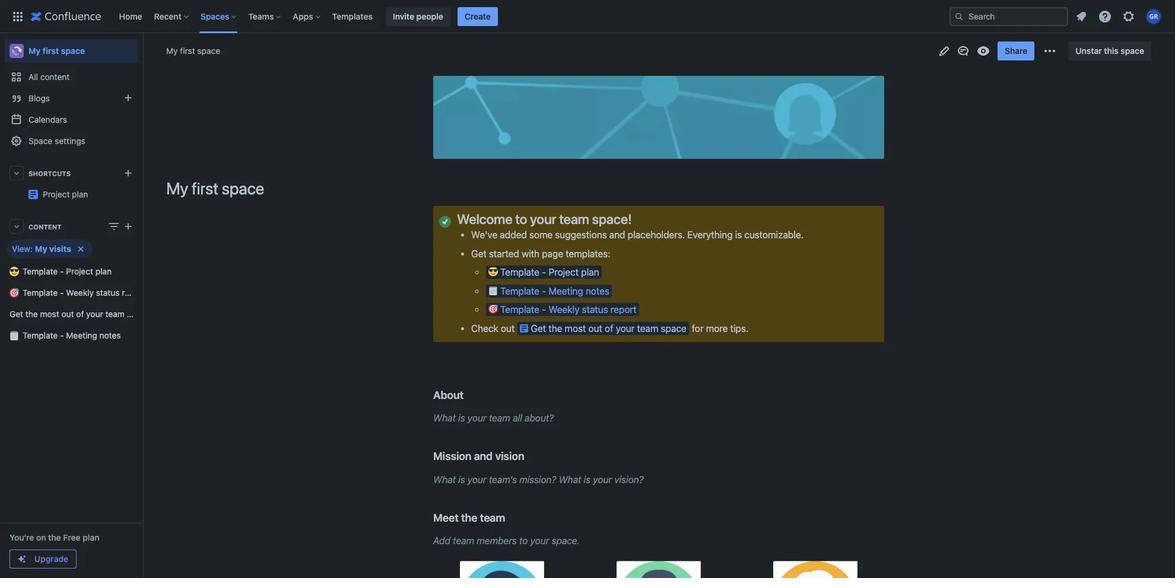Task type: describe. For each thing, give the bounding box(es) containing it.
get inside button
[[531, 323, 546, 334]]

meet
[[433, 511, 459, 524]]

my up all
[[28, 46, 41, 56]]

team right add
[[453, 536, 474, 547]]

- for template - meeting notes button
[[542, 286, 546, 297]]

mission?
[[519, 475, 556, 485]]

template for template - project plan 'button'
[[500, 267, 539, 278]]

apps button
[[289, 7, 325, 26]]

project inside 'button'
[[549, 267, 579, 278]]

your inside button
[[616, 323, 635, 334]]

meeting for template - meeting notes button
[[549, 286, 583, 297]]

get the most out of your team space link
[[5, 304, 150, 325]]

the right meet on the left bottom
[[461, 511, 477, 524]]

notification icon image
[[1074, 9, 1089, 23]]

page
[[542, 249, 563, 259]]

we've
[[471, 230, 497, 241]]

free
[[63, 533, 80, 543]]

all content link
[[5, 66, 138, 88]]

search image
[[954, 12, 964, 21]]

template - project plan for template - project plan 'button'
[[500, 267, 599, 278]]

content
[[40, 72, 70, 82]]

0 vertical spatial to
[[515, 211, 527, 227]]

teams
[[248, 11, 274, 21]]

add
[[433, 536, 450, 547]]

unstar this space
[[1076, 46, 1144, 56]]

about
[[433, 389, 464, 402]]

first inside space element
[[43, 46, 59, 56]]

more
[[706, 323, 728, 334]]

the up template - meeting notes link
[[25, 309, 38, 319]]

- for template - project plan link
[[60, 266, 64, 277]]

space settings
[[28, 136, 85, 146]]

what is your team's mission? what is your vision?
[[433, 475, 644, 485]]

copy image for about
[[462, 388, 477, 402]]

templates
[[332, 11, 373, 21]]

everything
[[687, 230, 733, 241]]

welcome
[[457, 211, 512, 227]]

my first space inside space element
[[28, 46, 85, 56]]

what for what is your team's mission? what is your vision?
[[433, 475, 456, 485]]

of inside button
[[605, 323, 613, 334]]

home link
[[115, 7, 146, 26]]

upgrade button
[[10, 551, 76, 569]]

create a page image
[[121, 220, 135, 234]]

space settings link
[[5, 131, 138, 152]]

vision?
[[614, 475, 644, 485]]

Search field
[[950, 7, 1068, 26]]

edit this page image
[[937, 44, 951, 58]]

view: my visits
[[12, 244, 71, 254]]

some
[[529, 230, 553, 241]]

shortcuts button
[[5, 163, 138, 184]]

vision
[[495, 450, 524, 463]]

about?
[[525, 413, 554, 424]]

unstar this space button
[[1069, 42, 1151, 61]]

templates link
[[329, 7, 376, 26]]

0 horizontal spatial and
[[474, 450, 493, 463]]

get the most out of your team space image
[[520, 324, 528, 333]]

members
[[477, 536, 517, 547]]

stop watching image
[[976, 44, 991, 58]]

team up members on the left of page
[[480, 511, 505, 524]]

recent
[[154, 11, 182, 21]]

share button
[[998, 42, 1035, 61]]

more actions image
[[1043, 44, 1057, 58]]

the right on
[[48, 533, 61, 543]]

my right collapse sidebar image
[[166, 46, 178, 56]]

template - project plan for template - project plan link
[[23, 266, 112, 277]]

apps
[[293, 11, 313, 21]]

customizable.
[[744, 230, 804, 241]]

status for template - weekly status report button
[[582, 305, 608, 315]]

create
[[465, 11, 491, 21]]

template - meeting notes button
[[485, 284, 612, 298]]

clear view image
[[73, 242, 88, 256]]

:notepad_spiral: image for template - meeting notes link
[[9, 331, 19, 341]]

my right add shortcut icon
[[166, 179, 188, 198]]

banner containing home
[[0, 0, 1175, 33]]

1 horizontal spatial get
[[471, 249, 487, 259]]

copy image for mission and vision
[[523, 449, 537, 464]]

most inside space element
[[40, 309, 59, 319]]

team inside button
[[637, 323, 658, 334]]

we've added some suggestions and placeholders. everything is customizable.
[[471, 230, 804, 241]]

space element
[[0, 33, 183, 579]]

template - weekly status report button
[[485, 303, 640, 317]]

help icon image
[[1098, 9, 1112, 23]]

view:
[[12, 244, 33, 254]]

all content
[[28, 72, 70, 82]]

placeholders.
[[628, 230, 685, 241]]

get the most out of your team space button
[[517, 321, 689, 336]]

what is your team all about?
[[433, 413, 554, 424]]

my right view:
[[35, 244, 47, 254]]

space.
[[552, 536, 580, 547]]

project plan link up change view icon
[[5, 184, 183, 205]]

started
[[489, 249, 519, 259]]

suggestions
[[555, 230, 607, 241]]

1 vertical spatial to
[[519, 536, 528, 547]]

the inside button
[[548, 323, 562, 334]]

blogs
[[28, 93, 50, 103]]

calendars link
[[5, 109, 138, 131]]

all
[[28, 72, 38, 82]]

teams button
[[245, 7, 286, 26]]

all
[[513, 413, 522, 424]]

template - project plan link
[[5, 261, 138, 283]]

templates:
[[566, 249, 610, 259]]

share
[[1005, 46, 1028, 56]]

settings
[[55, 136, 85, 146]]

team's
[[489, 475, 517, 485]]

project plan link down shortcuts 'dropdown button'
[[43, 189, 88, 199]]

template - project plan image
[[28, 190, 38, 199]]

template - project plan button
[[485, 265, 602, 280]]

added
[[500, 230, 527, 241]]

1 horizontal spatial out
[[501, 323, 515, 334]]

visits
[[49, 244, 71, 254]]

is left vision?
[[584, 475, 591, 485]]

- for template - weekly status report link
[[60, 288, 64, 298]]



Task type: vqa. For each thing, say whether or not it's contained in the screenshot.
Template - Weekly status report Button
yes



Task type: locate. For each thing, give the bounding box(es) containing it.
- inside template - weekly status report link
[[60, 288, 64, 298]]

weekly for template - weekly status report button
[[549, 305, 580, 315]]

:check_mark: image
[[439, 216, 451, 228], [439, 216, 451, 228]]

the down template - weekly status report button
[[548, 323, 562, 334]]

get the most out of your team space inside button
[[531, 323, 686, 334]]

most up template - meeting notes link
[[40, 309, 59, 319]]

template - weekly status report for template - weekly status report button
[[500, 305, 637, 315]]

of down template - weekly status report button
[[605, 323, 613, 334]]

0 horizontal spatial copy image
[[462, 388, 477, 402]]

template for template - weekly status report link
[[23, 288, 58, 298]]

- inside template - weekly status report button
[[542, 305, 546, 315]]

:dart: image
[[488, 305, 498, 314], [488, 305, 498, 314]]

status up get the most out of your team space link
[[96, 288, 120, 298]]

on
[[36, 533, 46, 543]]

template - project plan up template - weekly status report link
[[23, 266, 112, 277]]

get inside space element
[[9, 309, 23, 319]]

mission and vision
[[433, 450, 524, 463]]

template - meeting notes inside button
[[500, 286, 609, 297]]

1 vertical spatial report
[[611, 305, 637, 315]]

1 vertical spatial weekly
[[549, 305, 580, 315]]

weekly up get the most out of your team space link
[[66, 288, 94, 298]]

copy image up mission?
[[523, 449, 537, 464]]

template - weekly status report link
[[5, 283, 145, 304]]

1 vertical spatial get the most out of your team space
[[531, 323, 686, 334]]

your
[[530, 211, 556, 227], [86, 309, 103, 319], [616, 323, 635, 334], [468, 413, 487, 424], [468, 475, 487, 485], [593, 475, 612, 485], [530, 536, 549, 547]]

0 vertical spatial template - weekly status report
[[23, 288, 145, 298]]

your inside space element
[[86, 309, 103, 319]]

project plan
[[138, 185, 183, 195], [43, 189, 88, 199]]

0 horizontal spatial template - weekly status report
[[23, 288, 145, 298]]

1 vertical spatial template - weekly status report
[[500, 305, 637, 315]]

- down get the most out of your team space link
[[60, 331, 64, 341]]

notes down get the most out of your team space link
[[99, 331, 121, 341]]

0 horizontal spatial template - project plan
[[23, 266, 112, 277]]

weekly for template - weekly status report link
[[66, 288, 94, 298]]

get the most out of your team space down template - weekly status report button
[[531, 323, 686, 334]]

upgrade
[[34, 554, 68, 564]]

- inside template - project plan link
[[60, 266, 64, 277]]

0 horizontal spatial weekly
[[66, 288, 94, 298]]

what right mission?
[[559, 475, 581, 485]]

team
[[559, 211, 589, 227], [105, 309, 125, 319], [637, 323, 658, 334], [489, 413, 510, 424], [480, 511, 505, 524], [453, 536, 474, 547]]

0 horizontal spatial template - meeting notes
[[23, 331, 121, 341]]

appswitcher icon image
[[11, 9, 25, 23]]

copy image up we've added some suggestions and placeholders. everything is customizable.
[[631, 212, 645, 226]]

0 vertical spatial get the most out of your team space
[[9, 309, 150, 319]]

status for template - weekly status report link
[[96, 288, 120, 298]]

- inside template - project plan 'button'
[[542, 267, 546, 278]]

global element
[[7, 0, 947, 33]]

:notepad_spiral: image
[[9, 331, 19, 341]]

notes
[[586, 286, 609, 297], [99, 331, 121, 341]]

get up :notepad_spiral: image
[[9, 309, 23, 319]]

what down mission on the bottom left of page
[[433, 475, 456, 485]]

most down template - weekly status report button
[[565, 323, 586, 334]]

1 vertical spatial meeting
[[66, 331, 97, 341]]

2 vertical spatial get
[[531, 323, 546, 334]]

team inside space element
[[105, 309, 125, 319]]

1 horizontal spatial my first space link
[[166, 45, 220, 57]]

and
[[609, 230, 625, 241], [474, 450, 493, 463]]

weekly inside space element
[[66, 288, 94, 298]]

template - project plan up template - meeting notes button
[[500, 267, 599, 278]]

meeting inside button
[[549, 286, 583, 297]]

notes inside template - meeting notes button
[[586, 286, 609, 297]]

0 horizontal spatial notes
[[99, 331, 121, 341]]

0 vertical spatial notes
[[586, 286, 609, 297]]

team left all
[[489, 413, 510, 424]]

0 vertical spatial meeting
[[549, 286, 583, 297]]

check out
[[471, 323, 517, 334]]

status
[[96, 288, 120, 298], [582, 305, 608, 315]]

out
[[61, 309, 74, 319], [501, 323, 515, 334], [588, 323, 602, 334]]

0 horizontal spatial copy image
[[523, 449, 537, 464]]

template - weekly status report for template - weekly status report link
[[23, 288, 145, 298]]

1 horizontal spatial status
[[582, 305, 608, 315]]

you're on the free plan
[[9, 533, 99, 543]]

notes for template - meeting notes button
[[586, 286, 609, 297]]

copy image
[[631, 212, 645, 226], [523, 449, 537, 464]]

to up added
[[515, 211, 527, 227]]

change view image
[[107, 220, 121, 234]]

:dart: image
[[9, 288, 19, 298], [9, 288, 19, 298]]

0 vertical spatial weekly
[[66, 288, 94, 298]]

my first space
[[28, 46, 85, 56], [166, 46, 220, 56], [166, 179, 264, 198]]

1 horizontal spatial notes
[[586, 286, 609, 297]]

meet the team
[[433, 511, 505, 524]]

0 horizontal spatial out
[[61, 309, 74, 319]]

project plan for project plan link on top of change view icon
[[138, 185, 183, 195]]

1 vertical spatial most
[[565, 323, 586, 334]]

invite people button
[[386, 7, 450, 26]]

is
[[735, 230, 742, 241], [458, 413, 465, 424], [458, 475, 465, 485], [584, 475, 591, 485]]

1 horizontal spatial project plan
[[138, 185, 183, 195]]

spaces button
[[197, 7, 241, 26]]

of
[[76, 309, 84, 319], [605, 323, 613, 334]]

- inside template - meeting notes button
[[542, 286, 546, 297]]

report
[[122, 288, 145, 298], [611, 305, 637, 315]]

report for template - weekly status report button
[[611, 305, 637, 315]]

collapse sidebar image
[[129, 39, 156, 63]]

you're
[[9, 533, 34, 543]]

project plan link
[[5, 184, 183, 205], [43, 189, 88, 199]]

2 horizontal spatial out
[[588, 323, 602, 334]]

and down space! at the top
[[609, 230, 625, 241]]

what for what is your team all about?
[[433, 413, 456, 424]]

template - project plan inside template - project plan 'button'
[[500, 267, 599, 278]]

template down template - project plan 'button'
[[500, 286, 539, 297]]

template for template - project plan link
[[23, 266, 58, 277]]

- inside template - meeting notes link
[[60, 331, 64, 341]]

0 horizontal spatial my first space link
[[5, 39, 138, 63]]

weekly down template - meeting notes button
[[549, 305, 580, 315]]

0 vertical spatial status
[[96, 288, 120, 298]]

0 vertical spatial and
[[609, 230, 625, 241]]

1 vertical spatial of
[[605, 323, 613, 334]]

template up get the most out of your team space image
[[500, 305, 539, 315]]

template inside button
[[500, 305, 539, 315]]

blogs link
[[5, 88, 138, 109]]

home
[[119, 11, 142, 21]]

space
[[28, 136, 52, 146]]

:sunglasses: image
[[9, 267, 19, 277], [9, 267, 19, 277], [488, 267, 498, 277], [488, 267, 498, 277]]

template - project plan inside template - project plan link
[[23, 266, 112, 277]]

content
[[28, 223, 61, 231]]

unstar
[[1076, 46, 1102, 56]]

template - weekly status report inside space element
[[23, 288, 145, 298]]

0 vertical spatial template - meeting notes
[[500, 286, 609, 297]]

notes for template - meeting notes link
[[99, 331, 121, 341]]

with
[[522, 249, 540, 259]]

to right members on the left of page
[[519, 536, 528, 547]]

template - weekly status report up get the most out of your team space link
[[23, 288, 145, 298]]

0 vertical spatial report
[[122, 288, 145, 298]]

what
[[433, 413, 456, 424], [433, 475, 456, 485], [559, 475, 581, 485]]

out down template - weekly status report button
[[588, 323, 602, 334]]

my first space link down "recent" dropdown button
[[166, 45, 220, 57]]

1 vertical spatial and
[[474, 450, 493, 463]]

my first space link up all content link
[[5, 39, 138, 63]]

1 horizontal spatial template - meeting notes
[[500, 286, 609, 297]]

1 vertical spatial template - meeting notes
[[23, 331, 121, 341]]

- down get started with page templates:
[[542, 267, 546, 278]]

report inside template - weekly status report button
[[611, 305, 637, 315]]

what down the about
[[433, 413, 456, 424]]

:notepad_spiral: image for template - meeting notes button
[[488, 286, 498, 295]]

for
[[692, 323, 704, 334]]

0 vertical spatial copy image
[[462, 388, 477, 402]]

welcome to your team space!
[[457, 211, 632, 227]]

1 horizontal spatial of
[[605, 323, 613, 334]]

invite people
[[393, 11, 443, 21]]

shortcuts
[[28, 169, 71, 177]]

copy image up what is your team all about?
[[462, 388, 477, 402]]

create link
[[457, 7, 498, 26]]

space
[[61, 46, 85, 56], [197, 46, 220, 56], [1121, 46, 1144, 56], [222, 179, 264, 198], [127, 309, 150, 319], [661, 323, 686, 334]]

my
[[28, 46, 41, 56], [166, 46, 178, 56], [166, 179, 188, 198], [35, 244, 47, 254]]

notes inside template - meeting notes link
[[99, 331, 121, 341]]

template - meeting notes for :notepad_spiral: icon related to template - meeting notes button
[[500, 286, 609, 297]]

template for template - meeting notes button
[[500, 286, 539, 297]]

copy image for welcome to your team space!
[[631, 212, 645, 226]]

space!
[[592, 211, 632, 227]]

check
[[471, 323, 498, 334]]

meeting down get the most out of your team space link
[[66, 331, 97, 341]]

template for template - meeting notes link
[[23, 331, 58, 341]]

get
[[471, 249, 487, 259], [9, 309, 23, 319], [531, 323, 546, 334]]

template down the with
[[500, 267, 539, 278]]

1 vertical spatial get
[[9, 309, 23, 319]]

template down view: my visits on the left
[[23, 266, 58, 277]]

template - meeting notes up template - weekly status report button
[[500, 286, 609, 297]]

1 horizontal spatial most
[[565, 323, 586, 334]]

meeting inside space element
[[66, 331, 97, 341]]

template - meeting notes inside space element
[[23, 331, 121, 341]]

premium image
[[17, 555, 27, 564]]

content button
[[5, 216, 138, 237]]

0 horizontal spatial of
[[76, 309, 84, 319]]

settings icon image
[[1122, 9, 1136, 23]]

template - project plan
[[23, 266, 112, 277], [500, 267, 599, 278]]

0 vertical spatial most
[[40, 309, 59, 319]]

0 horizontal spatial project plan
[[43, 189, 88, 199]]

most inside button
[[565, 323, 586, 334]]

meeting up template - weekly status report button
[[549, 286, 583, 297]]

1 horizontal spatial copy image
[[504, 511, 518, 525]]

is down mission on the bottom left of page
[[458, 475, 465, 485]]

of inside space element
[[76, 309, 84, 319]]

team up suggestions
[[559, 211, 589, 227]]

status up the get the most out of your team space button
[[582, 305, 608, 315]]

copy image for meet the team
[[504, 511, 518, 525]]

- down template - meeting notes button
[[542, 305, 546, 315]]

0 vertical spatial copy image
[[631, 212, 645, 226]]

1 vertical spatial copy image
[[523, 449, 537, 464]]

1 vertical spatial notes
[[99, 331, 121, 341]]

1 horizontal spatial get the most out of your team space
[[531, 323, 686, 334]]

- for template - weekly status report button
[[542, 305, 546, 315]]

template inside 'button'
[[500, 267, 539, 278]]

recent button
[[151, 7, 193, 26]]

1 horizontal spatial template - project plan
[[500, 267, 599, 278]]

0 horizontal spatial status
[[96, 288, 120, 298]]

0 horizontal spatial report
[[122, 288, 145, 298]]

report for template - weekly status report link
[[122, 288, 145, 298]]

tips.
[[730, 323, 749, 334]]

and left vision
[[474, 450, 493, 463]]

- down template - project plan link
[[60, 288, 64, 298]]

get the most out of your team space
[[9, 309, 150, 319], [531, 323, 686, 334]]

team down template - weekly status report link
[[105, 309, 125, 319]]

copy image up add team members to your space.
[[504, 511, 518, 525]]

copy image
[[462, 388, 477, 402], [504, 511, 518, 525]]

out inside button
[[588, 323, 602, 334]]

out inside space element
[[61, 309, 74, 319]]

1 horizontal spatial copy image
[[631, 212, 645, 226]]

weekly inside button
[[549, 305, 580, 315]]

weekly
[[66, 288, 94, 298], [549, 305, 580, 315]]

people
[[416, 11, 443, 21]]

2 horizontal spatial get
[[531, 323, 546, 334]]

team left for
[[637, 323, 658, 334]]

confluence image
[[31, 9, 101, 23], [31, 9, 101, 23]]

template - weekly status report down template - meeting notes button
[[500, 305, 637, 315]]

- for template - project plan 'button'
[[542, 267, 546, 278]]

0 vertical spatial get
[[471, 249, 487, 259]]

the
[[25, 309, 38, 319], [548, 323, 562, 334], [461, 511, 477, 524], [48, 533, 61, 543]]

project plan inside project plan link
[[138, 185, 183, 195]]

is right everything
[[735, 230, 742, 241]]

get the most out of your team space down template - weekly status report link
[[9, 309, 150, 319]]

get started with page templates:
[[471, 249, 610, 259]]

1 vertical spatial copy image
[[504, 511, 518, 525]]

invite
[[393, 11, 414, 21]]

:notepad_spiral: image inside template - meeting notes link
[[9, 331, 19, 341]]

template - meeting notes down get the most out of your team space link
[[23, 331, 121, 341]]

template - meeting notes link
[[5, 325, 138, 347]]

get the most out of your team space inside space element
[[9, 309, 150, 319]]

create a blog image
[[121, 91, 135, 105]]

- for template - meeting notes link
[[60, 331, 64, 341]]

1 vertical spatial status
[[582, 305, 608, 315]]

-
[[60, 266, 64, 277], [542, 267, 546, 278], [542, 286, 546, 297], [60, 288, 64, 298], [542, 305, 546, 315], [60, 331, 64, 341]]

this
[[1104, 46, 1119, 56]]

out up template - meeting notes link
[[61, 309, 74, 319]]

for more tips.
[[689, 323, 749, 334]]

template - weekly status report inside button
[[500, 305, 637, 315]]

project plan for project plan link underneath shortcuts 'dropdown button'
[[43, 189, 88, 199]]

template
[[23, 266, 58, 277], [500, 267, 539, 278], [500, 286, 539, 297], [23, 288, 58, 298], [500, 305, 539, 315], [23, 331, 58, 341]]

mission
[[433, 450, 471, 463]]

1 horizontal spatial report
[[611, 305, 637, 315]]

0 horizontal spatial meeting
[[66, 331, 97, 341]]

template right :notepad_spiral: image
[[23, 331, 58, 341]]

0 horizontal spatial get the most out of your team space
[[9, 309, 150, 319]]

1 horizontal spatial and
[[609, 230, 625, 241]]

1 horizontal spatial weekly
[[549, 305, 580, 315]]

1 horizontal spatial meeting
[[549, 286, 583, 297]]

- down template - project plan 'button'
[[542, 286, 546, 297]]

calendars
[[28, 115, 67, 125]]

meeting for template - meeting notes link
[[66, 331, 97, 341]]

most
[[40, 309, 59, 319], [565, 323, 586, 334]]

- down "visits"
[[60, 266, 64, 277]]

0 horizontal spatial get
[[9, 309, 23, 319]]

template for template - weekly status report button
[[500, 305, 539, 315]]

plan inside 'button'
[[581, 267, 599, 278]]

banner
[[0, 0, 1175, 33]]

get down we've
[[471, 249, 487, 259]]

out left get the most out of your team space image
[[501, 323, 515, 334]]

template - weekly status report
[[23, 288, 145, 298], [500, 305, 637, 315]]

to
[[515, 211, 527, 227], [519, 536, 528, 547]]

:notepad_spiral: image
[[488, 286, 498, 295], [488, 286, 498, 295], [9, 331, 19, 341]]

my first space link
[[5, 39, 138, 63], [166, 45, 220, 57]]

of down template - weekly status report link
[[76, 309, 84, 319]]

status inside space element
[[96, 288, 120, 298]]

1 horizontal spatial template - weekly status report
[[500, 305, 637, 315]]

report inside template - weekly status report link
[[122, 288, 145, 298]]

notes up the get the most out of your team space button
[[586, 286, 609, 297]]

status inside button
[[582, 305, 608, 315]]

is down the about
[[458, 413, 465, 424]]

spaces
[[201, 11, 229, 21]]

0 horizontal spatial most
[[40, 309, 59, 319]]

template inside button
[[500, 286, 539, 297]]

add shortcut image
[[121, 166, 135, 180]]

0 vertical spatial of
[[76, 309, 84, 319]]

get right get the most out of your team space image
[[531, 323, 546, 334]]

template down template - project plan link
[[23, 288, 58, 298]]

add team members to your space.
[[433, 536, 580, 547]]

template - meeting notes for :notepad_spiral: icon in template - meeting notes link
[[23, 331, 121, 341]]

template - meeting notes
[[500, 286, 609, 297], [23, 331, 121, 341]]



